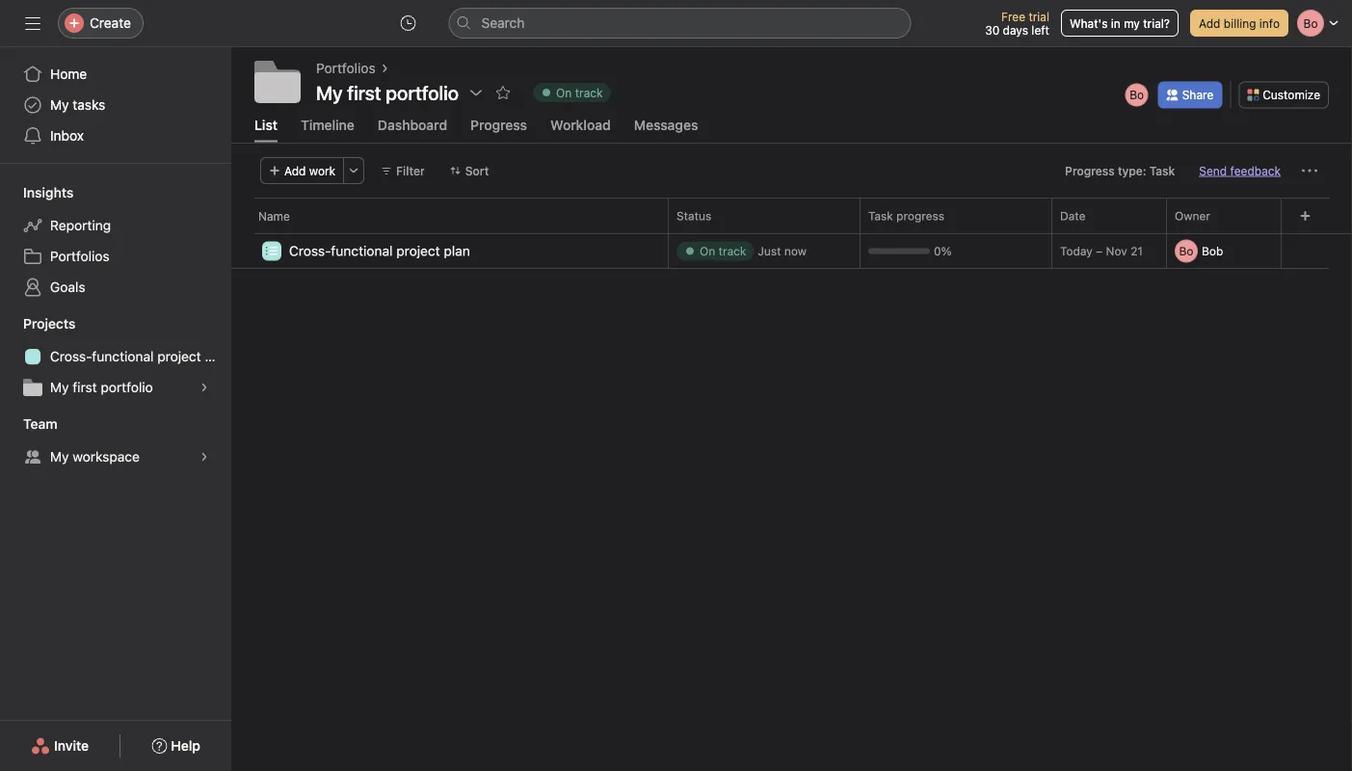 Task type: describe. For each thing, give the bounding box(es) containing it.
my first portfolio
[[50, 379, 153, 395]]

search
[[481, 15, 525, 31]]

create
[[90, 15, 131, 31]]

bob
[[1202, 244, 1223, 258]]

my for my workspace
[[50, 449, 69, 465]]

messages
[[634, 117, 698, 133]]

home link
[[12, 59, 220, 90]]

first portfolio
[[347, 81, 459, 104]]

days
[[1003, 23, 1028, 37]]

1 horizontal spatial portfolios
[[316, 60, 376, 76]]

global element
[[0, 47, 231, 163]]

filter button
[[372, 157, 433, 184]]

track inside on track popup button
[[575, 86, 603, 99]]

home
[[50, 66, 87, 82]]

task inside "row"
[[868, 209, 893, 222]]

add work button
[[260, 157, 344, 184]]

2 row from the top
[[231, 232, 1352, 234]]

invite button
[[18, 729, 101, 763]]

bo inside cross-functional project plan 'row'
[[1179, 244, 1194, 258]]

insights button
[[0, 183, 74, 202]]

search button
[[449, 8, 911, 39]]

progress for progress
[[470, 117, 527, 133]]

create button
[[58, 8, 144, 39]]

share button
[[1158, 81, 1222, 108]]

send
[[1199, 164, 1227, 177]]

dashboard
[[378, 117, 447, 133]]

30
[[985, 23, 1000, 37]]

info
[[1260, 16, 1280, 30]]

workload link
[[550, 117, 611, 142]]

what's
[[1070, 16, 1108, 30]]

invite
[[54, 738, 89, 754]]

add work
[[284, 164, 336, 177]]

task progress
[[868, 209, 945, 222]]

on inside popup button
[[556, 86, 572, 99]]

owner
[[1175, 209, 1211, 222]]

reporting link
[[12, 210, 220, 241]]

more actions image
[[1302, 163, 1318, 178]]

list link
[[254, 117, 278, 142]]

customize button
[[1239, 81, 1329, 108]]

0 vertical spatial portfolios link
[[316, 58, 376, 79]]

cross- inside cell
[[289, 243, 331, 259]]

search list box
[[449, 8, 911, 39]]

left
[[1032, 23, 1050, 37]]

dashboard link
[[378, 117, 447, 142]]

goals link
[[12, 272, 220, 303]]

sort button
[[441, 157, 498, 184]]

cross-functional project plan row
[[231, 233, 1352, 271]]

tasks
[[73, 97, 105, 113]]

portfolio
[[101, 379, 153, 395]]

filter
[[396, 164, 425, 177]]

what's in my trial? button
[[1061, 10, 1179, 37]]

team
[[23, 416, 57, 432]]

my first portfolio
[[316, 81, 459, 104]]

free trial 30 days left
[[985, 10, 1050, 37]]

0%
[[934, 244, 952, 258]]

cell containing bo
[[1166, 233, 1293, 269]]

cross-functional project plan inside cell
[[289, 243, 470, 259]]

my workspace link
[[12, 441, 220, 472]]

projects
[[23, 316, 76, 332]]

feedback
[[1230, 164, 1281, 177]]

projects element
[[0, 307, 231, 407]]

timeline link
[[301, 117, 355, 142]]

21
[[1131, 244, 1143, 258]]

0 horizontal spatial cross-functional project plan link
[[12, 341, 231, 372]]

task inside 'progress type: task' dropdown button
[[1150, 164, 1175, 177]]

insights
[[23, 185, 74, 200]]

add field image
[[1300, 210, 1311, 221]]

workload
[[550, 117, 611, 133]]

0 vertical spatial bo
[[1130, 88, 1144, 102]]

billing
[[1224, 16, 1256, 30]]

just
[[758, 244, 781, 258]]

add for add work
[[284, 164, 306, 177]]

today
[[1060, 244, 1093, 258]]

workspace
[[73, 449, 140, 465]]

cross- inside projects element
[[50, 348, 92, 364]]

inbox
[[50, 128, 84, 144]]

team button
[[0, 414, 57, 434]]

inbox link
[[12, 120, 220, 151]]

cross-functional project plan inside projects element
[[50, 348, 231, 364]]

my for my tasks
[[50, 97, 69, 113]]

cross-functional project plan cell
[[231, 233, 669, 271]]

date
[[1060, 209, 1086, 222]]



Task type: vqa. For each thing, say whether or not it's contained in the screenshot.
Insights dropdown button
yes



Task type: locate. For each thing, give the bounding box(es) containing it.
0 horizontal spatial track
[[575, 86, 603, 99]]

1 horizontal spatial bo
[[1179, 244, 1194, 258]]

cross-functional project plan link inside cross-functional project plan cell
[[289, 240, 470, 261]]

0 horizontal spatial cross-functional project plan
[[50, 348, 231, 364]]

timeline
[[301, 117, 355, 133]]

projects button
[[0, 314, 76, 333]]

plan inside projects element
[[205, 348, 231, 364]]

progress inside 'progress type: task' dropdown button
[[1065, 164, 1115, 177]]

task left progress
[[868, 209, 893, 222]]

0 horizontal spatial bo
[[1130, 88, 1144, 102]]

plan down sort dropdown button
[[444, 243, 470, 259]]

progress left type:
[[1065, 164, 1115, 177]]

1 horizontal spatial cross-functional project plan
[[289, 243, 470, 259]]

functional down more actions icon
[[331, 243, 393, 259]]

task right type:
[[1150, 164, 1175, 177]]

0 vertical spatial progress
[[470, 117, 527, 133]]

bo left bob
[[1179, 244, 1194, 258]]

0 vertical spatial portfolios
[[316, 60, 376, 76]]

0 horizontal spatial cell
[[668, 233, 861, 269]]

0 horizontal spatial cross-
[[50, 348, 92, 364]]

my inside global element
[[50, 97, 69, 113]]

0 horizontal spatial task
[[868, 209, 893, 222]]

send feedback
[[1199, 164, 1281, 177]]

my first portfolio link
[[12, 372, 220, 403]]

add for add billing info
[[1199, 16, 1221, 30]]

1 vertical spatial on track
[[700, 244, 746, 258]]

portfolios inside insights element
[[50, 248, 110, 264]]

goals
[[50, 279, 85, 295]]

name
[[258, 209, 290, 222]]

add billing info
[[1199, 16, 1280, 30]]

add billing info button
[[1190, 10, 1289, 37]]

progress
[[897, 209, 945, 222]]

add
[[1199, 16, 1221, 30], [284, 164, 306, 177]]

insights element
[[0, 175, 231, 307]]

1 cell from the left
[[668, 233, 861, 269]]

send feedback link
[[1199, 162, 1281, 179]]

my for my first portfolio
[[50, 379, 69, 395]]

list image
[[266, 245, 278, 257]]

1 vertical spatial task
[[868, 209, 893, 222]]

on track inside on track popup button
[[556, 86, 603, 99]]

1 vertical spatial project
[[157, 348, 201, 364]]

just now
[[758, 244, 807, 258]]

my tasks
[[50, 97, 105, 113]]

cross- up first
[[50, 348, 92, 364]]

1 vertical spatial portfolios link
[[12, 241, 220, 272]]

1 vertical spatial cross-
[[50, 348, 92, 364]]

functional up portfolio
[[92, 348, 154, 364]]

functional
[[331, 243, 393, 259], [92, 348, 154, 364]]

my down team
[[50, 449, 69, 465]]

1 horizontal spatial cross-
[[289, 243, 331, 259]]

my up timeline
[[316, 81, 343, 104]]

more actions image
[[348, 165, 360, 176]]

now
[[784, 244, 807, 258]]

0 vertical spatial track
[[575, 86, 603, 99]]

row
[[231, 197, 1352, 233], [231, 232, 1352, 234]]

1 horizontal spatial project
[[396, 243, 440, 259]]

0 horizontal spatial progress
[[470, 117, 527, 133]]

messages link
[[634, 117, 698, 142]]

1 horizontal spatial progress
[[1065, 164, 1115, 177]]

1 horizontal spatial add
[[1199, 16, 1221, 30]]

0 vertical spatial add
[[1199, 16, 1221, 30]]

project inside cell
[[396, 243, 440, 259]]

plan up see details, my first portfolio image
[[205, 348, 231, 364]]

free
[[1001, 10, 1026, 23]]

1 horizontal spatial on track
[[700, 244, 746, 258]]

cross-functional project plan up portfolio
[[50, 348, 231, 364]]

0 vertical spatial functional
[[331, 243, 393, 259]]

hide sidebar image
[[25, 15, 40, 31]]

what's in my trial?
[[1070, 16, 1170, 30]]

progress for progress type: task
[[1065, 164, 1115, 177]]

remove image
[[1277, 245, 1289, 257]]

cross-functional project plan link up portfolio
[[12, 341, 231, 372]]

1 vertical spatial bo
[[1179, 244, 1194, 258]]

in
[[1111, 16, 1121, 30]]

1 vertical spatial progress
[[1065, 164, 1115, 177]]

1 vertical spatial plan
[[205, 348, 231, 364]]

add left work
[[284, 164, 306, 177]]

1 horizontal spatial on
[[700, 244, 715, 258]]

trial?
[[1143, 16, 1170, 30]]

see details, my first portfolio image
[[199, 382, 210, 393]]

0 vertical spatial task
[[1150, 164, 1175, 177]]

history image
[[400, 15, 416, 31]]

0 vertical spatial on
[[556, 86, 572, 99]]

my left first
[[50, 379, 69, 395]]

0 horizontal spatial on track
[[556, 86, 603, 99]]

portfolios link
[[316, 58, 376, 79], [12, 241, 220, 272]]

project
[[396, 243, 440, 259], [157, 348, 201, 364]]

1 vertical spatial on
[[700, 244, 715, 258]]

progress down add to starred icon
[[470, 117, 527, 133]]

project down filter on the left top
[[396, 243, 440, 259]]

1 horizontal spatial portfolios link
[[316, 58, 376, 79]]

progress type: task
[[1065, 164, 1175, 177]]

1 horizontal spatial track
[[719, 244, 746, 258]]

1 vertical spatial portfolios
[[50, 248, 110, 264]]

track
[[575, 86, 603, 99], [719, 244, 746, 258]]

0 horizontal spatial project
[[157, 348, 201, 364]]

add left billing
[[1199, 16, 1221, 30]]

progress link
[[470, 117, 527, 142]]

my inside projects element
[[50, 379, 69, 395]]

1 vertical spatial add
[[284, 164, 306, 177]]

on track button
[[524, 79, 619, 106]]

reporting
[[50, 217, 111, 233]]

0 vertical spatial on track
[[556, 86, 603, 99]]

show options image
[[469, 85, 484, 100]]

track inside cross-functional project plan 'row'
[[719, 244, 746, 258]]

sort
[[465, 164, 489, 177]]

see details, my workspace image
[[199, 451, 210, 463]]

project up see details, my first portfolio image
[[157, 348, 201, 364]]

1 horizontal spatial functional
[[331, 243, 393, 259]]

status
[[677, 209, 712, 222]]

on track down status
[[700, 244, 746, 258]]

portfolios
[[316, 60, 376, 76], [50, 248, 110, 264]]

1 vertical spatial track
[[719, 244, 746, 258]]

portfolios down reporting
[[50, 248, 110, 264]]

2 cell from the left
[[1166, 233, 1293, 269]]

1 vertical spatial cross-functional project plan link
[[12, 341, 231, 372]]

0 horizontal spatial functional
[[92, 348, 154, 364]]

cell down 'owner'
[[1166, 233, 1293, 269]]

task
[[1150, 164, 1175, 177], [868, 209, 893, 222]]

0 vertical spatial plan
[[444, 243, 470, 259]]

1 horizontal spatial task
[[1150, 164, 1175, 177]]

on track
[[556, 86, 603, 99], [700, 244, 746, 258]]

0 horizontal spatial on
[[556, 86, 572, 99]]

on track inside cross-functional project plan 'row'
[[700, 244, 746, 258]]

0 horizontal spatial add
[[284, 164, 306, 177]]

portfolios link up my first portfolio
[[316, 58, 376, 79]]

track left just
[[719, 244, 746, 258]]

cross-functional project plan link down filter dropdown button
[[289, 240, 470, 261]]

cross- right list icon
[[289, 243, 331, 259]]

–
[[1096, 244, 1103, 258]]

my left tasks
[[50, 97, 69, 113]]

1 vertical spatial functional
[[92, 348, 154, 364]]

track up the workload on the top
[[575, 86, 603, 99]]

row containing name
[[231, 197, 1352, 233]]

1 vertical spatial cross-functional project plan
[[50, 348, 231, 364]]

0 vertical spatial cross-functional project plan
[[289, 243, 470, 259]]

portfolios up my first portfolio
[[316, 60, 376, 76]]

progress type: task button
[[1056, 157, 1184, 184]]

on track up the workload on the top
[[556, 86, 603, 99]]

share
[[1182, 88, 1214, 102]]

functional inside projects element
[[92, 348, 154, 364]]

0 vertical spatial cross-
[[289, 243, 331, 259]]

1 row from the top
[[231, 197, 1352, 233]]

cross-functional project plan
[[289, 243, 470, 259], [50, 348, 231, 364]]

trial
[[1029, 10, 1050, 23]]

0 vertical spatial cross-functional project plan link
[[289, 240, 470, 261]]

my for my first portfolio
[[316, 81, 343, 104]]

my tasks link
[[12, 90, 220, 120]]

bo
[[1130, 88, 1144, 102], [1179, 244, 1194, 258]]

on up the workload on the top
[[556, 86, 572, 99]]

customize
[[1263, 88, 1321, 102]]

today – nov 21
[[1060, 244, 1143, 258]]

my
[[316, 81, 343, 104], [50, 97, 69, 113], [50, 379, 69, 395], [50, 449, 69, 465]]

0 horizontal spatial portfolios link
[[12, 241, 220, 272]]

bo left share button
[[1130, 88, 1144, 102]]

cross-functional project plan down filter dropdown button
[[289, 243, 470, 259]]

1 horizontal spatial plan
[[444, 243, 470, 259]]

cross-
[[289, 243, 331, 259], [50, 348, 92, 364]]

plan inside cross-functional project plan cell
[[444, 243, 470, 259]]

nov
[[1106, 244, 1128, 258]]

portfolios link down reporting
[[12, 241, 220, 272]]

0 horizontal spatial portfolios
[[50, 248, 110, 264]]

my inside "link"
[[50, 449, 69, 465]]

cross-functional project plan link
[[289, 240, 470, 261], [12, 341, 231, 372]]

progress
[[470, 117, 527, 133], [1065, 164, 1115, 177]]

list
[[254, 117, 278, 133]]

on inside 'row'
[[700, 244, 715, 258]]

work
[[309, 164, 336, 177]]

teams element
[[0, 407, 231, 476]]

functional inside cell
[[331, 243, 393, 259]]

cell down status
[[668, 233, 861, 269]]

on down status
[[700, 244, 715, 258]]

add to starred image
[[495, 85, 511, 100]]

help button
[[139, 729, 213, 763]]

0 vertical spatial project
[[396, 243, 440, 259]]

type:
[[1118, 164, 1147, 177]]

cell containing on track
[[668, 233, 861, 269]]

1 horizontal spatial cross-functional project plan link
[[289, 240, 470, 261]]

0 horizontal spatial plan
[[205, 348, 231, 364]]

help
[[171, 738, 200, 754]]

1 horizontal spatial cell
[[1166, 233, 1293, 269]]

cell
[[668, 233, 861, 269], [1166, 233, 1293, 269]]

my
[[1124, 16, 1140, 30]]

my workspace
[[50, 449, 140, 465]]

first
[[73, 379, 97, 395]]

on
[[556, 86, 572, 99], [700, 244, 715, 258]]



